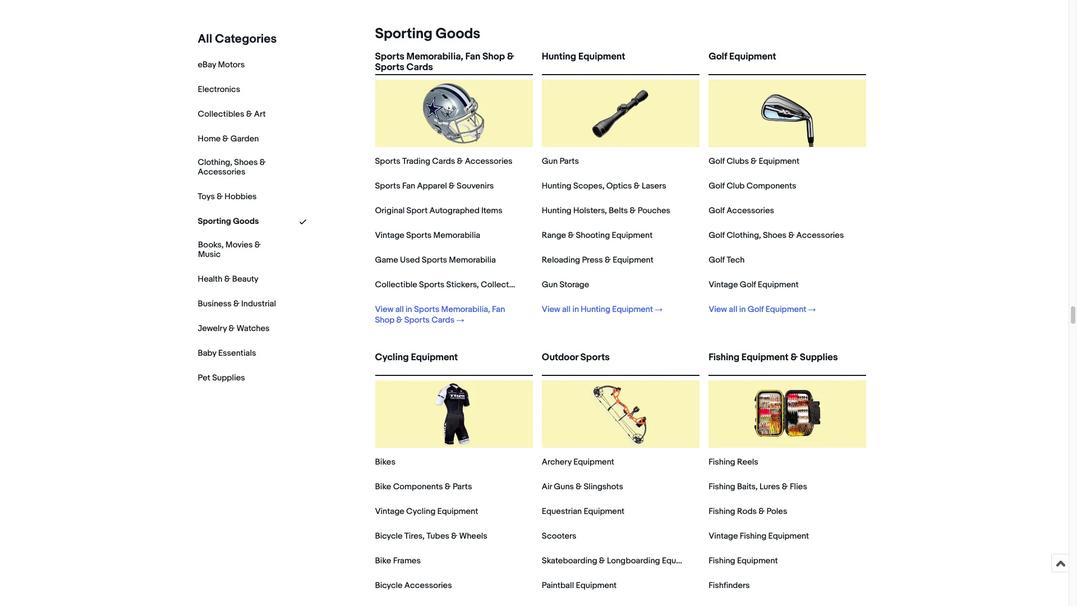 Task type: vqa. For each thing, say whether or not it's contained in the screenshot.


Task type: locate. For each thing, give the bounding box(es) containing it.
in inside the view all in sports memorabilia, fan shop & sports cards
[[406, 304, 412, 315]]

view all in sports memorabilia, fan shop & sports cards link
[[375, 304, 517, 325]]

3 in from the left
[[739, 304, 746, 315]]

bikes
[[375, 457, 396, 467]]

1 horizontal spatial all
[[562, 304, 571, 315]]

fan inside sports memorabilia, fan shop & sports cards
[[465, 51, 481, 62]]

1 all from the left
[[395, 304, 404, 315]]

sporting goods link down 'toys & hobbies'
[[198, 216, 259, 227]]

2 vertical spatial fan
[[492, 304, 505, 315]]

1 vertical spatial fan
[[402, 181, 415, 191]]

sporting goods up sports memorabilia, fan shop & sports cards
[[375, 25, 481, 43]]

0 horizontal spatial all
[[395, 304, 404, 315]]

sporting up sports memorabilia, fan shop & sports cards
[[375, 25, 433, 43]]

0 vertical spatial shoes
[[234, 157, 258, 168]]

1 horizontal spatial sporting goods
[[375, 25, 481, 43]]

club
[[727, 181, 745, 191]]

1 gun from the top
[[542, 156, 558, 167]]

2 horizontal spatial fan
[[492, 304, 505, 315]]

1 in from the left
[[406, 304, 412, 315]]

parts up scopes,
[[560, 156, 579, 167]]

game used sports memorabilia
[[375, 255, 496, 265]]

flies
[[790, 481, 807, 492]]

fishing rods & poles
[[709, 506, 788, 517]]

1 vertical spatial goods
[[233, 216, 259, 227]]

memorabilia up collectible sports stickers, collections & albums link
[[449, 255, 496, 265]]

1 bike from the top
[[375, 481, 391, 492]]

shoes down garden
[[234, 157, 258, 168]]

0 horizontal spatial sporting goods
[[198, 216, 259, 227]]

range
[[542, 230, 566, 241]]

all down gun storage
[[562, 304, 571, 315]]

books, movies & music
[[198, 239, 260, 260]]

1 view from the left
[[375, 304, 394, 315]]

1 vertical spatial sporting
[[198, 216, 231, 227]]

garden
[[230, 134, 259, 144]]

fishing for fishing equipment & supplies
[[709, 352, 740, 363]]

equipment
[[578, 51, 625, 62], [729, 51, 776, 62], [759, 156, 800, 167], [612, 230, 653, 241], [613, 255, 654, 265], [758, 279, 799, 290], [612, 304, 653, 315], [766, 304, 806, 315], [411, 352, 458, 363], [742, 352, 789, 363], [574, 457, 614, 467], [437, 506, 478, 517], [584, 506, 625, 517], [769, 531, 809, 542], [662, 556, 703, 566], [737, 556, 778, 566], [576, 580, 617, 591]]

0 vertical spatial fan
[[465, 51, 481, 62]]

0 vertical spatial parts
[[560, 156, 579, 167]]

& inside books, movies & music
[[254, 239, 260, 250]]

clothing, down home
[[198, 157, 232, 168]]

sporting goods link
[[371, 25, 481, 43], [198, 216, 259, 227]]

fishing equipment & supplies image
[[754, 380, 821, 448]]

reloading
[[542, 255, 580, 265]]

0 vertical spatial clothing,
[[198, 157, 232, 168]]

vintage down original on the top of page
[[375, 230, 404, 241]]

all for sports memorabilia, fan shop & sports cards
[[395, 304, 404, 315]]

1 horizontal spatial fan
[[465, 51, 481, 62]]

1 horizontal spatial goods
[[436, 25, 481, 43]]

0 vertical spatial cards
[[407, 62, 433, 73]]

bike for bike components & parts
[[375, 481, 391, 492]]

shoes
[[234, 157, 258, 168], [763, 230, 787, 241]]

rods
[[737, 506, 757, 517]]

hunting equipment image
[[587, 80, 655, 147]]

electronics link
[[198, 84, 240, 95]]

jewelry & watches link
[[198, 323, 270, 334]]

0 horizontal spatial supplies
[[212, 372, 245, 383]]

movies
[[225, 239, 252, 250]]

vintage down golf tech
[[709, 279, 738, 290]]

1 horizontal spatial in
[[573, 304, 579, 315]]

sporting goods down 'toys & hobbies'
[[198, 216, 259, 227]]

1 vertical spatial bicycle
[[375, 580, 403, 591]]

gun parts link
[[542, 156, 579, 167]]

all for golf equipment
[[729, 304, 738, 315]]

1 vertical spatial parts
[[453, 481, 472, 492]]

cycling equipment link
[[375, 352, 533, 373]]

shoes inside clothing, shoes & accessories
[[234, 157, 258, 168]]

archery equipment link
[[542, 457, 614, 467]]

all inside the view all in sports memorabilia, fan shop & sports cards
[[395, 304, 404, 315]]

sporting goods link up sports memorabilia, fan shop & sports cards
[[371, 25, 481, 43]]

1 horizontal spatial view
[[542, 304, 560, 315]]

view
[[375, 304, 394, 315], [542, 304, 560, 315], [709, 304, 727, 315]]

vintage up "fishing equipment" link
[[709, 531, 738, 542]]

bike frames link
[[375, 556, 421, 566]]

gun for gun parts
[[542, 156, 558, 167]]

components down golf clubs & equipment link
[[747, 181, 797, 191]]

tech
[[727, 255, 745, 265]]

golf club components
[[709, 181, 797, 191]]

hobbies
[[225, 191, 257, 202]]

vintage golf equipment link
[[709, 279, 799, 290]]

0 horizontal spatial shop
[[375, 315, 395, 325]]

in down vintage golf equipment
[[739, 304, 746, 315]]

cycling
[[375, 352, 409, 363], [406, 506, 436, 517]]

vintage for vintage fishing equipment
[[709, 531, 738, 542]]

fishing baits, lures & flies link
[[709, 481, 807, 492]]

archery
[[542, 457, 572, 467]]

in
[[406, 304, 412, 315], [573, 304, 579, 315], [739, 304, 746, 315]]

2 bicycle from the top
[[375, 580, 403, 591]]

0 vertical spatial sporting
[[375, 25, 433, 43]]

business & industrial link
[[198, 298, 276, 309]]

3 all from the left
[[729, 304, 738, 315]]

1 horizontal spatial parts
[[560, 156, 579, 167]]

0 vertical spatial bike
[[375, 481, 391, 492]]

accessories
[[465, 156, 513, 167], [198, 167, 245, 177], [727, 205, 774, 216], [797, 230, 844, 241], [404, 580, 452, 591]]

in down storage
[[573, 304, 579, 315]]

golf for golf clothing, shoes & accessories
[[709, 230, 725, 241]]

0 vertical spatial memorabilia
[[434, 230, 480, 241]]

goods up movies in the top left of the page
[[233, 216, 259, 227]]

0 horizontal spatial clothing,
[[198, 157, 232, 168]]

fishing for fishing baits, lures & flies
[[709, 481, 735, 492]]

clothing, shoes & accessories
[[198, 157, 266, 177]]

tubes
[[427, 531, 450, 542]]

view inside the view all in sports memorabilia, fan shop & sports cards
[[375, 304, 394, 315]]

golf accessories
[[709, 205, 774, 216]]

in down collectible
[[406, 304, 412, 315]]

1 vertical spatial clothing,
[[727, 230, 761, 241]]

1 vertical spatial cycling
[[406, 506, 436, 517]]

bicycle tires, tubes & wheels
[[375, 531, 487, 542]]

gun for gun storage
[[542, 279, 558, 290]]

2 bike from the top
[[375, 556, 391, 566]]

golf equipment link
[[709, 51, 867, 72]]

cards inside sports memorabilia, fan shop & sports cards
[[407, 62, 433, 73]]

1 vertical spatial components
[[393, 481, 443, 492]]

health & beauty link
[[198, 274, 258, 284]]

0 vertical spatial memorabilia,
[[407, 51, 463, 62]]

goods up sports memorabilia, fan shop & sports cards link
[[436, 25, 481, 43]]

bike left frames
[[375, 556, 391, 566]]

2 vertical spatial cards
[[432, 315, 455, 325]]

all down vintage golf equipment
[[729, 304, 738, 315]]

pouches
[[638, 205, 671, 216]]

golf equipment image
[[754, 80, 821, 147]]

clothing, inside clothing, shoes & accessories
[[198, 157, 232, 168]]

0 vertical spatial cycling
[[375, 352, 409, 363]]

souvenirs
[[457, 181, 494, 191]]

2 horizontal spatial view
[[709, 304, 727, 315]]

shooting
[[576, 230, 610, 241]]

pet supplies link
[[198, 372, 245, 383]]

1 vertical spatial shop
[[375, 315, 395, 325]]

bike down bikes
[[375, 481, 391, 492]]

supplies
[[800, 352, 838, 363], [212, 372, 245, 383]]

shoes down golf accessories in the top right of the page
[[763, 230, 787, 241]]

shop inside the view all in sports memorabilia, fan shop & sports cards
[[375, 315, 395, 325]]

hunting for hunting holsters, belts & pouches
[[542, 205, 572, 216]]

0 vertical spatial sporting goods
[[375, 25, 481, 43]]

vintage for vintage sports memorabilia
[[375, 230, 404, 241]]

view down collectible
[[375, 304, 394, 315]]

parts up vintage cycling equipment
[[453, 481, 472, 492]]

albums
[[535, 279, 564, 290]]

bicycle left the tires,
[[375, 531, 403, 542]]

vintage golf equipment
[[709, 279, 799, 290]]

1 bicycle from the top
[[375, 531, 403, 542]]

all
[[395, 304, 404, 315], [562, 304, 571, 315], [729, 304, 738, 315]]

hunting for hunting scopes, optics & lasers
[[542, 181, 572, 191]]

view down vintage golf equipment
[[709, 304, 727, 315]]

0 horizontal spatial view
[[375, 304, 394, 315]]

sporting goods
[[375, 25, 481, 43], [198, 216, 259, 227]]

0 vertical spatial shop
[[483, 51, 505, 62]]

memorabilia,
[[407, 51, 463, 62], [441, 304, 490, 315]]

lures
[[760, 481, 780, 492]]

1 vertical spatial bike
[[375, 556, 391, 566]]

sports memorabilia, fan shop & sports cards
[[375, 51, 514, 73]]

vintage for vintage golf equipment
[[709, 279, 738, 290]]

2 horizontal spatial all
[[729, 304, 738, 315]]

all down collectible
[[395, 304, 404, 315]]

view all in sports memorabilia, fan shop & sports cards
[[375, 304, 505, 325]]

hunting holsters, belts & pouches
[[542, 205, 671, 216]]

3 view from the left
[[709, 304, 727, 315]]

2 all from the left
[[562, 304, 571, 315]]

bike for bike frames
[[375, 556, 391, 566]]

trading
[[402, 156, 430, 167]]

1 vertical spatial shoes
[[763, 230, 787, 241]]

fishing for fishing reels
[[709, 457, 735, 467]]

original
[[375, 205, 405, 216]]

view for sports memorabilia, fan shop & sports cards
[[375, 304, 394, 315]]

outdoor sports link
[[542, 352, 700, 373]]

1 horizontal spatial shop
[[483, 51, 505, 62]]

1 vertical spatial sporting goods link
[[198, 216, 259, 227]]

1 horizontal spatial supplies
[[800, 352, 838, 363]]

bicycle down bike frames
[[375, 580, 403, 591]]

scooters
[[542, 531, 577, 542]]

0 vertical spatial bicycle
[[375, 531, 403, 542]]

2 gun from the top
[[542, 279, 558, 290]]

1 vertical spatial memorabilia,
[[441, 304, 490, 315]]

& inside clothing, shoes & accessories
[[260, 157, 266, 168]]

scopes,
[[573, 181, 605, 191]]

0 vertical spatial components
[[747, 181, 797, 191]]

sporting up "books,"
[[198, 216, 231, 227]]

golf for golf clubs & equipment
[[709, 156, 725, 167]]

bicycle for bicycle accessories
[[375, 580, 403, 591]]

&
[[507, 51, 514, 62], [246, 109, 252, 120], [223, 134, 229, 144], [457, 156, 463, 167], [751, 156, 757, 167], [260, 157, 266, 168], [449, 181, 455, 191], [634, 181, 640, 191], [217, 191, 223, 202], [630, 205, 636, 216], [568, 230, 574, 241], [789, 230, 795, 241], [254, 239, 260, 250], [605, 255, 611, 265], [224, 274, 230, 284], [527, 279, 533, 290], [233, 298, 239, 309], [396, 315, 403, 325], [229, 323, 235, 334], [791, 352, 798, 363], [445, 481, 451, 492], [576, 481, 582, 492], [782, 481, 788, 492], [759, 506, 765, 517], [451, 531, 457, 542], [599, 556, 605, 566]]

vintage
[[375, 230, 404, 241], [709, 279, 738, 290], [375, 506, 404, 517], [709, 531, 738, 542]]

golf for golf tech
[[709, 255, 725, 265]]

0 vertical spatial sporting goods link
[[371, 25, 481, 43]]

0 horizontal spatial sporting
[[198, 216, 231, 227]]

1 horizontal spatial sporting
[[375, 25, 433, 43]]

sport
[[407, 205, 428, 216]]

vintage up the tires,
[[375, 506, 404, 517]]

view down the albums
[[542, 304, 560, 315]]

fishfinders
[[709, 580, 750, 591]]

2 in from the left
[[573, 304, 579, 315]]

& inside the view all in sports memorabilia, fan shop & sports cards
[[396, 315, 403, 325]]

fishing rods & poles link
[[709, 506, 788, 517]]

home & garden link
[[198, 134, 259, 144]]

0 horizontal spatial shoes
[[234, 157, 258, 168]]

0 vertical spatial gun
[[542, 156, 558, 167]]

fan
[[465, 51, 481, 62], [402, 181, 415, 191], [492, 304, 505, 315]]

fishing equipment link
[[709, 556, 778, 566]]

2 horizontal spatial in
[[739, 304, 746, 315]]

golf clubs & equipment link
[[709, 156, 800, 167]]

components up vintage cycling equipment link
[[393, 481, 443, 492]]

clothing, down golf accessories in the top right of the page
[[727, 230, 761, 241]]

sports trading cards & accessories
[[375, 156, 513, 167]]

0 horizontal spatial fan
[[402, 181, 415, 191]]

baby essentials link
[[198, 348, 256, 358]]

memorabilia down autographed
[[434, 230, 480, 241]]

health
[[198, 274, 222, 284]]

0 horizontal spatial in
[[406, 304, 412, 315]]

2 view from the left
[[542, 304, 560, 315]]

sports
[[375, 51, 405, 62], [375, 62, 405, 73], [375, 156, 401, 167], [375, 181, 401, 191], [406, 230, 432, 241], [422, 255, 447, 265], [419, 279, 445, 290], [414, 304, 439, 315], [404, 315, 430, 325], [581, 352, 610, 363]]

outdoor sports image
[[587, 380, 655, 448]]

hunting equipment link
[[542, 51, 700, 72]]

tires,
[[404, 531, 425, 542]]

1 vertical spatial sporting goods
[[198, 216, 259, 227]]

in for golf equipment
[[739, 304, 746, 315]]

view all in hunting equipment link
[[542, 304, 663, 315]]

ebay
[[198, 59, 216, 70]]

1 vertical spatial gun
[[542, 279, 558, 290]]



Task type: describe. For each thing, give the bounding box(es) containing it.
reloading press & equipment
[[542, 255, 654, 265]]

autographed
[[430, 205, 480, 216]]

stickers,
[[446, 279, 479, 290]]

art
[[254, 109, 266, 120]]

golf for golf accessories
[[709, 205, 725, 216]]

golf accessories link
[[709, 205, 774, 216]]

hunting scopes, optics & lasers link
[[542, 181, 666, 191]]

skateboarding & longboarding equipment
[[542, 556, 703, 566]]

fishing for fishing equipment
[[709, 556, 735, 566]]

belts
[[609, 205, 628, 216]]

bicycle tires, tubes & wheels link
[[375, 531, 487, 542]]

toys & hobbies link
[[198, 191, 257, 202]]

cycling equipment image
[[420, 380, 488, 448]]

memorabilia, inside the view all in sports memorabilia, fan shop & sports cards
[[441, 304, 490, 315]]

1 horizontal spatial shoes
[[763, 230, 787, 241]]

sports fan apparel & souvenirs link
[[375, 181, 494, 191]]

pet
[[198, 372, 210, 383]]

gun storage link
[[542, 279, 589, 290]]

1 horizontal spatial sporting goods link
[[371, 25, 481, 43]]

poles
[[767, 506, 788, 517]]

business
[[198, 298, 232, 309]]

items
[[481, 205, 503, 216]]

business & industrial
[[198, 298, 276, 309]]

range & shooting equipment link
[[542, 230, 653, 241]]

view for golf equipment
[[709, 304, 727, 315]]

cards inside the view all in sports memorabilia, fan shop & sports cards
[[432, 315, 455, 325]]

collectibles
[[198, 109, 244, 120]]

vintage fishing equipment link
[[709, 531, 809, 542]]

reels
[[737, 457, 759, 467]]

0 vertical spatial goods
[[436, 25, 481, 43]]

all categories
[[198, 32, 277, 47]]

accessories inside clothing, shoes & accessories
[[198, 167, 245, 177]]

& inside sports memorabilia, fan shop & sports cards
[[507, 51, 514, 62]]

equestrian equipment link
[[542, 506, 625, 517]]

0 horizontal spatial sporting goods link
[[198, 216, 259, 227]]

paintball equipment link
[[542, 580, 617, 591]]

categories
[[215, 32, 277, 47]]

sports memorabilia, fan shop & sports cards link
[[375, 51, 533, 73]]

view all in golf equipment
[[709, 304, 806, 315]]

vintage for vintage cycling equipment
[[375, 506, 404, 517]]

original sport autographed items link
[[375, 205, 503, 216]]

bicycle for bicycle tires, tubes & wheels
[[375, 531, 403, 542]]

fishing equipment & supplies
[[709, 352, 838, 363]]

essentials
[[218, 348, 256, 358]]

sports fan apparel & souvenirs
[[375, 181, 494, 191]]

apparel
[[417, 181, 447, 191]]

gun parts
[[542, 156, 579, 167]]

view for hunting equipment
[[542, 304, 560, 315]]

used
[[400, 255, 420, 265]]

wheels
[[459, 531, 487, 542]]

memorabilia, inside sports memorabilia, fan shop & sports cards
[[407, 51, 463, 62]]

archery equipment
[[542, 457, 614, 467]]

air guns & slingshots
[[542, 481, 623, 492]]

golf clothing, shoes & accessories link
[[709, 230, 844, 241]]

skateboarding & longboarding equipment link
[[542, 556, 703, 566]]

in for sports memorabilia, fan shop & sports cards
[[406, 304, 412, 315]]

hunting for hunting equipment
[[542, 51, 576, 62]]

industrial
[[241, 298, 276, 309]]

golf for golf club components
[[709, 181, 725, 191]]

books,
[[198, 239, 223, 250]]

shop inside sports memorabilia, fan shop & sports cards
[[483, 51, 505, 62]]

fishing equipment
[[709, 556, 778, 566]]

press
[[582, 255, 603, 265]]

clubs
[[727, 156, 749, 167]]

1 horizontal spatial components
[[747, 181, 797, 191]]

0 horizontal spatial components
[[393, 481, 443, 492]]

golf for golf equipment
[[709, 51, 727, 62]]

bike components & parts link
[[375, 481, 472, 492]]

gun storage
[[542, 279, 589, 290]]

1 vertical spatial cards
[[432, 156, 455, 167]]

bikes link
[[375, 457, 396, 467]]

storage
[[560, 279, 589, 290]]

1 vertical spatial supplies
[[212, 372, 245, 383]]

paintball equipment
[[542, 580, 617, 591]]

beauty
[[232, 274, 258, 284]]

0 horizontal spatial goods
[[233, 216, 259, 227]]

longboarding
[[607, 556, 660, 566]]

vintage fishing equipment
[[709, 531, 809, 542]]

collections
[[481, 279, 525, 290]]

hunting scopes, optics & lasers
[[542, 181, 666, 191]]

hunting holsters, belts & pouches link
[[542, 205, 671, 216]]

electronics
[[198, 84, 240, 95]]

outdoor
[[542, 352, 578, 363]]

reloading press & equipment link
[[542, 255, 654, 265]]

ebay motors
[[198, 59, 245, 70]]

bicycle accessories link
[[375, 580, 452, 591]]

holsters,
[[573, 205, 607, 216]]

all for hunting equipment
[[562, 304, 571, 315]]

in for hunting equipment
[[573, 304, 579, 315]]

equestrian
[[542, 506, 582, 517]]

sports memorabilia, fan shop & sports cards image
[[420, 80, 488, 147]]

motors
[[218, 59, 245, 70]]

vintage cycling equipment link
[[375, 506, 478, 517]]

1 horizontal spatial clothing,
[[727, 230, 761, 241]]

frames
[[393, 556, 421, 566]]

air guns & slingshots link
[[542, 481, 623, 492]]

collectibles & art link
[[198, 109, 266, 120]]

0 vertical spatial supplies
[[800, 352, 838, 363]]

fishing reels
[[709, 457, 759, 467]]

golf equipment
[[709, 51, 776, 62]]

fan inside the view all in sports memorabilia, fan shop & sports cards
[[492, 304, 505, 315]]

fishing for fishing rods & poles
[[709, 506, 735, 517]]

lasers
[[642, 181, 666, 191]]

0 horizontal spatial parts
[[453, 481, 472, 492]]

1 vertical spatial memorabilia
[[449, 255, 496, 265]]

hunting equipment
[[542, 51, 625, 62]]

view all in hunting equipment
[[542, 304, 653, 315]]

cycling equipment
[[375, 352, 458, 363]]

ebay motors link
[[198, 59, 245, 70]]

fishing reels link
[[709, 457, 759, 467]]

golf tech
[[709, 255, 745, 265]]

home & garden
[[198, 134, 259, 144]]

view all in golf equipment link
[[709, 304, 816, 315]]

toys & hobbies
[[198, 191, 257, 202]]



